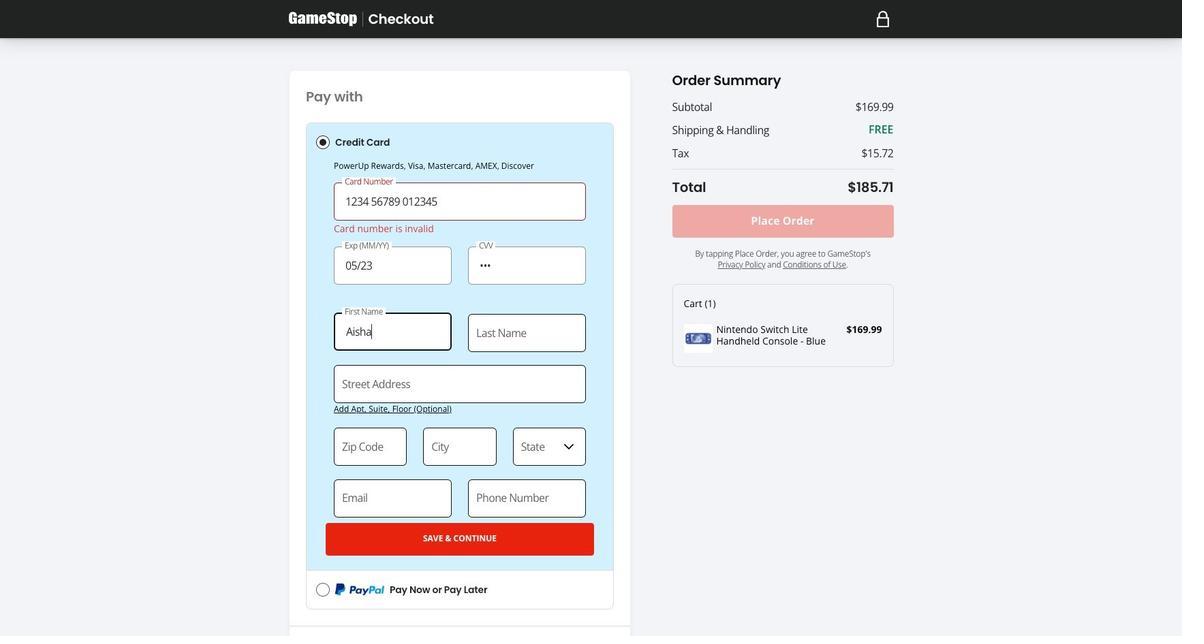 Task type: describe. For each thing, give the bounding box(es) containing it.
lock icon image
[[876, 11, 890, 27]]



Task type: locate. For each thing, give the bounding box(es) containing it.
tab list
[[306, 123, 614, 610]]

None password field
[[468, 247, 586, 285]]

None text field
[[334, 365, 586, 404], [424, 428, 497, 466], [334, 365, 586, 404], [424, 428, 497, 466]]

None telephone field
[[468, 480, 586, 518]]

None email field
[[334, 480, 452, 518]]

None text field
[[334, 183, 586, 221], [334, 247, 452, 285], [334, 313, 452, 351], [468, 314, 586, 352], [334, 428, 407, 466], [334, 183, 586, 221], [334, 247, 452, 285], [334, 313, 452, 351], [468, 314, 586, 352], [334, 428, 407, 466]]

gamestop image
[[289, 11, 357, 27]]

nintendo switch lite handheld console - blue image
[[684, 324, 713, 353]]



Task type: vqa. For each thing, say whether or not it's contained in the screenshot.
Nintendo Switch Lite Handheld Console - Blue icon
yes



